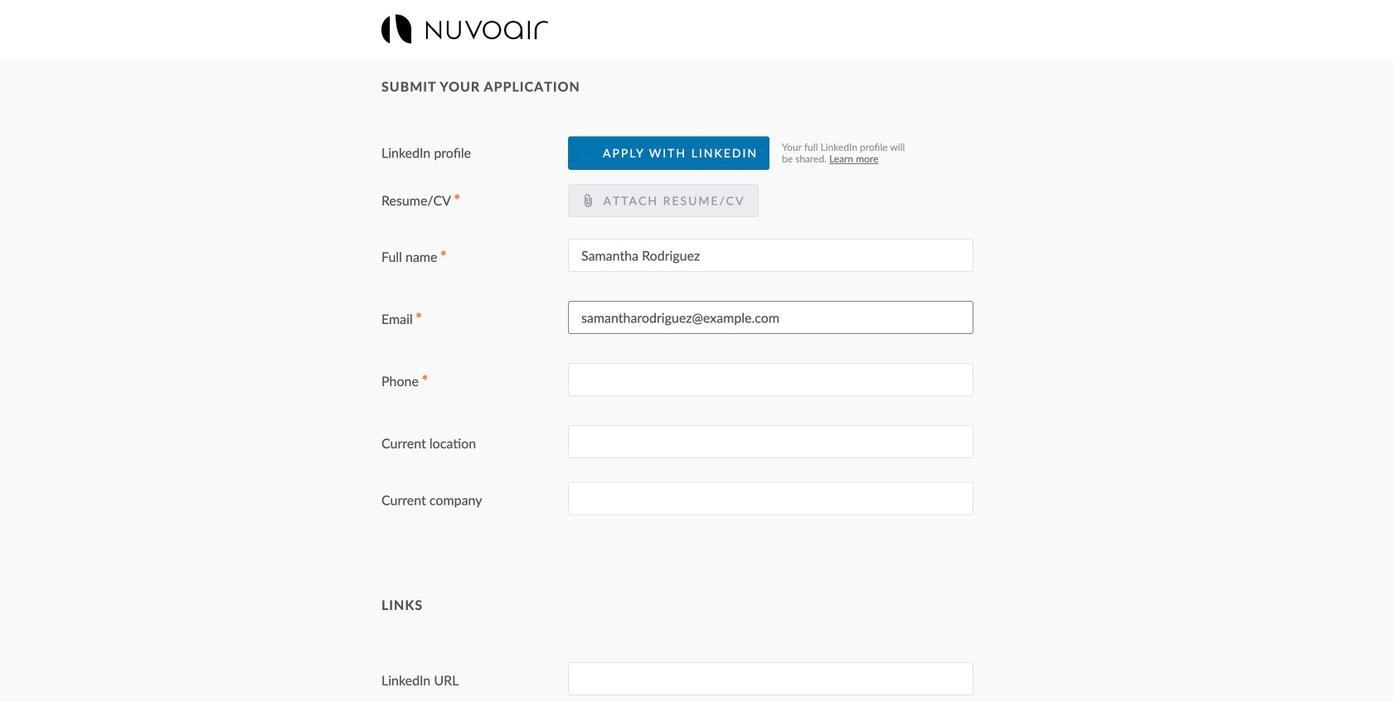 Task type: vqa. For each thing, say whether or not it's contained in the screenshot.
"Hypebeast logo"
no



Task type: locate. For each thing, give the bounding box(es) containing it.
None text field
[[568, 239, 974, 272], [568, 483, 974, 516], [568, 663, 974, 696], [568, 239, 974, 272], [568, 483, 974, 516], [568, 663, 974, 696]]

None text field
[[568, 364, 974, 397], [568, 426, 974, 459], [568, 364, 974, 397], [568, 426, 974, 459]]

None email field
[[568, 301, 974, 335]]

paperclip image
[[582, 194, 595, 207]]



Task type: describe. For each thing, give the bounding box(es) containing it.
nuvoair logo image
[[382, 15, 548, 44]]



